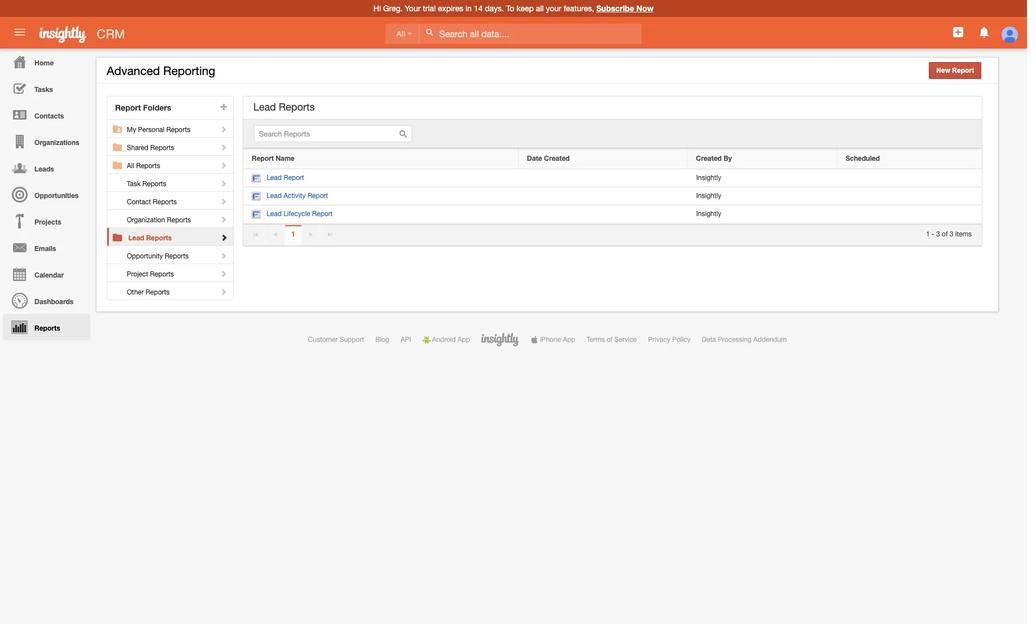 Task type: locate. For each thing, give the bounding box(es) containing it.
0 horizontal spatial 1
[[292, 230, 295, 238]]

1 for 1 - 3 of 3 items
[[927, 230, 931, 238]]

row containing lead lifecycle report
[[243, 206, 983, 224]]

1 vertical spatial insightly
[[697, 192, 722, 200]]

app right the android
[[458, 336, 470, 344]]

shared
[[127, 144, 149, 152]]

reports down opportunity reports
[[150, 271, 174, 278]]

terms of service
[[587, 336, 637, 344]]

lead down lead report link
[[267, 192, 282, 200]]

chevron right image up opportunity reports 'link'
[[220, 234, 228, 242]]

lead
[[254, 101, 276, 113], [267, 174, 282, 182], [267, 192, 282, 200], [267, 210, 282, 218], [128, 234, 144, 242]]

of right terms
[[607, 336, 613, 344]]

reports for "contact reports" link
[[153, 198, 177, 206]]

1
[[292, 230, 295, 238], [927, 230, 931, 238]]

2 insightly from the top
[[697, 192, 722, 200]]

grid
[[243, 149, 983, 224]]

project reports
[[127, 271, 174, 278]]

scheduled link
[[846, 154, 974, 163]]

reports for organization reports link at the top left of page
[[167, 216, 191, 224]]

chevron right image up organization reports link at the top left of page
[[220, 198, 228, 206]]

2 created from the left
[[696, 154, 722, 163]]

1 vertical spatial chevron right image
[[220, 234, 228, 242]]

1 - 3 of 3 items
[[927, 230, 972, 238]]

2 insightly cell from the top
[[688, 188, 838, 206]]

lead lifecycle report link
[[252, 210, 333, 219]]

1 horizontal spatial created
[[696, 154, 722, 163]]

chevron right image inside all reports link
[[220, 162, 228, 169]]

expires
[[438, 4, 464, 13]]

insightly for lead lifecycle report
[[697, 210, 722, 218]]

items
[[956, 230, 972, 238]]

1 horizontal spatial of
[[943, 230, 948, 238]]

1 horizontal spatial 1
[[927, 230, 931, 238]]

reports
[[279, 101, 315, 113], [166, 126, 190, 134], [150, 144, 174, 152], [136, 162, 160, 170], [142, 180, 166, 188], [153, 198, 177, 206], [167, 216, 191, 224], [146, 234, 172, 242], [165, 252, 189, 260], [150, 271, 174, 278], [146, 289, 170, 296], [34, 324, 60, 333]]

chevron right image inside "shared reports" link
[[220, 143, 228, 151]]

8 chevron right image from the top
[[220, 288, 228, 296]]

customer support
[[308, 336, 364, 344]]

lead reports down organization
[[128, 234, 172, 242]]

2 1 from the left
[[927, 230, 931, 238]]

reporting
[[163, 64, 215, 77]]

3 insightly from the top
[[697, 210, 722, 218]]

0 horizontal spatial created
[[544, 154, 570, 163]]

date created
[[527, 154, 570, 163]]

contact reports
[[127, 198, 177, 206]]

advanced
[[107, 64, 160, 77]]

reports for the task reports link
[[142, 180, 166, 188]]

calendar
[[34, 271, 64, 280]]

reports for "shared reports" link
[[150, 144, 174, 152]]

reports down my personal reports
[[150, 144, 174, 152]]

1 horizontal spatial all
[[397, 29, 406, 38]]

tasks link
[[3, 75, 90, 102]]

app right iphone
[[563, 336, 576, 344]]

reports up task reports
[[136, 162, 160, 170]]

3 insightly cell from the top
[[688, 206, 838, 224]]

row group
[[243, 169, 983, 224]]

0 horizontal spatial all
[[127, 162, 134, 170]]

report left 'name'
[[252, 154, 274, 163]]

row containing lead activity report
[[243, 188, 983, 206]]

contact reports link
[[127, 192, 229, 206]]

reports for all reports link
[[136, 162, 160, 170]]

4 chevron right image from the top
[[220, 180, 228, 187]]

2 chevron right image from the top
[[220, 143, 228, 151]]

insightly
[[697, 174, 722, 182], [697, 192, 722, 200], [697, 210, 722, 218]]

1 vertical spatial of
[[607, 336, 613, 344]]

0 horizontal spatial app
[[458, 336, 470, 344]]

all link
[[385, 24, 420, 44]]

1 down the lead lifecycle report link
[[292, 230, 295, 238]]

3 right -
[[937, 230, 941, 238]]

opportunity
[[127, 252, 163, 260]]

support
[[340, 336, 364, 344]]

0 vertical spatial lead reports
[[254, 101, 315, 113]]

activity
[[284, 192, 306, 200]]

other reports
[[127, 289, 170, 296]]

reports down dashboards
[[34, 324, 60, 333]]

chevron right image for other reports
[[220, 288, 228, 296]]

chevron right image inside lead reports link
[[220, 234, 228, 242]]

chevron right image inside opportunity reports 'link'
[[220, 252, 228, 260]]

chevron right image inside 'project reports' link
[[220, 270, 228, 278]]

features,
[[564, 4, 595, 13]]

reports up search reports text box
[[279, 101, 315, 113]]

1 vertical spatial lead reports
[[128, 234, 172, 242]]

1 insightly cell from the top
[[688, 169, 838, 188]]

3 row from the top
[[243, 188, 983, 206]]

lead report
[[267, 174, 304, 182]]

row
[[243, 149, 983, 169], [243, 169, 983, 188], [243, 188, 983, 206], [243, 206, 983, 224]]

2 row from the top
[[243, 169, 983, 188]]

lead activity report
[[267, 192, 328, 200]]

grid containing report name
[[243, 149, 983, 224]]

1 chevron right image from the top
[[220, 198, 228, 206]]

created right date
[[544, 154, 570, 163]]

0 horizontal spatial 3
[[937, 230, 941, 238]]

android app link
[[423, 336, 470, 344]]

emails
[[34, 245, 56, 253]]

1 inside button
[[292, 230, 295, 238]]

0 vertical spatial chevron right image
[[220, 198, 228, 206]]

opportunity reports link
[[127, 246, 229, 260]]

2 chevron right image from the top
[[220, 234, 228, 242]]

processing
[[718, 336, 752, 344]]

reports inside navigation
[[34, 324, 60, 333]]

reports up "contact reports"
[[142, 180, 166, 188]]

5 chevron right image from the top
[[220, 216, 228, 224]]

all
[[397, 29, 406, 38], [127, 162, 134, 170]]

0 vertical spatial all
[[397, 29, 406, 38]]

created left by
[[696, 154, 722, 163]]

in
[[466, 4, 472, 13]]

chevron right image inside the task reports link
[[220, 180, 228, 187]]

task
[[127, 180, 141, 188]]

1 vertical spatial all
[[127, 162, 134, 170]]

3
[[937, 230, 941, 238], [950, 230, 954, 238]]

reports up lead reports link
[[167, 216, 191, 224]]

reports inside 'link'
[[165, 252, 189, 260]]

of right -
[[943, 230, 948, 238]]

reports up organization reports
[[153, 198, 177, 206]]

3 left items
[[950, 230, 954, 238]]

privacy policy link
[[649, 336, 691, 344]]

blog
[[376, 336, 390, 344]]

0 horizontal spatial of
[[607, 336, 613, 344]]

home
[[34, 59, 54, 67]]

new report link
[[930, 62, 982, 79]]

app for android app
[[458, 336, 470, 344]]

emails link
[[3, 234, 90, 261]]

organizations link
[[3, 128, 90, 155]]

2 app from the left
[[563, 336, 576, 344]]

calendar link
[[3, 261, 90, 287]]

chevron right image inside "contact reports" link
[[220, 198, 228, 206]]

chevron right image inside organization reports link
[[220, 216, 228, 224]]

insightly for lead activity report
[[697, 192, 722, 200]]

chevron right image
[[220, 125, 228, 133], [220, 143, 228, 151], [220, 162, 228, 169], [220, 180, 228, 187], [220, 216, 228, 224], [220, 252, 228, 260], [220, 270, 228, 278], [220, 288, 228, 296]]

lead reports
[[254, 101, 315, 113], [128, 234, 172, 242]]

1 chevron right image from the top
[[220, 125, 228, 133]]

lead report link
[[252, 174, 304, 183]]

lead reports up 'name'
[[254, 101, 315, 113]]

service
[[615, 336, 637, 344]]

1 horizontal spatial app
[[563, 336, 576, 344]]

app for iphone app
[[563, 336, 576, 344]]

insightly cell
[[688, 169, 838, 188], [688, 188, 838, 206], [688, 206, 838, 224]]

1 insightly from the top
[[697, 174, 722, 182]]

chevron right image for opportunity reports
[[220, 252, 228, 260]]

projects link
[[3, 208, 90, 234]]

addendum
[[754, 336, 787, 344]]

1 1 from the left
[[292, 230, 295, 238]]

chevron right image inside the other reports link
[[220, 288, 228, 296]]

Search Reports text field
[[254, 125, 412, 142]]

reports up 'project reports' link
[[165, 252, 189, 260]]

task reports
[[127, 180, 166, 188]]

reports down organization reports
[[146, 234, 172, 242]]

7 chevron right image from the top
[[220, 270, 228, 278]]

lead left the 'lifecycle'
[[267, 210, 282, 218]]

1 left -
[[927, 230, 931, 238]]

3 chevron right image from the top
[[220, 162, 228, 169]]

chevron right image inside my personal reports 'link'
[[220, 125, 228, 133]]

0 vertical spatial insightly
[[697, 174, 722, 182]]

date
[[527, 154, 543, 163]]

android
[[432, 336, 456, 344]]

insightly cell for lead activity report
[[688, 188, 838, 206]]

all reports link
[[127, 156, 229, 170]]

row containing lead report
[[243, 169, 983, 188]]

all down greg.
[[397, 29, 406, 38]]

reports down the project reports
[[146, 289, 170, 296]]

your
[[405, 4, 421, 13]]

of
[[943, 230, 948, 238], [607, 336, 613, 344]]

blog link
[[376, 336, 390, 344]]

6 chevron right image from the top
[[220, 252, 228, 260]]

hi greg. your trial expires in 14 days. to keep all your features, subscribe now
[[374, 3, 654, 13]]

subscribe now link
[[597, 3, 654, 13]]

to
[[506, 4, 515, 13]]

customer
[[308, 336, 338, 344]]

1 row from the top
[[243, 149, 983, 169]]

1 app from the left
[[458, 336, 470, 344]]

Search all data.... text field
[[420, 24, 642, 44]]

4 row from the top
[[243, 206, 983, 224]]

report
[[953, 67, 975, 75], [115, 103, 141, 112], [252, 154, 274, 163], [284, 174, 304, 182], [308, 192, 328, 200], [312, 210, 333, 218]]

1 horizontal spatial 3
[[950, 230, 954, 238]]

trial
[[423, 4, 436, 13]]

reports up "shared reports" link
[[166, 126, 190, 134]]

navigation
[[0, 49, 90, 341]]

projects
[[34, 218, 61, 226]]

greg.
[[383, 4, 403, 13]]

plus image
[[220, 103, 228, 111]]

2 vertical spatial insightly
[[697, 210, 722, 218]]

all for all reports
[[127, 162, 134, 170]]

chevron right image
[[220, 198, 228, 206], [220, 234, 228, 242]]

chevron right image for task reports
[[220, 180, 228, 187]]

organizations
[[34, 138, 79, 147]]

api link
[[401, 336, 411, 344]]

report up my
[[115, 103, 141, 112]]

lead down report name
[[267, 174, 282, 182]]

reports for the other reports link
[[146, 289, 170, 296]]

all up task
[[127, 162, 134, 170]]

scheduled
[[846, 154, 880, 163]]

iphone app link
[[531, 336, 576, 344]]

cell
[[519, 169, 688, 188], [838, 169, 983, 188], [519, 188, 688, 206], [838, 188, 983, 206], [519, 206, 688, 224], [838, 206, 983, 224]]



Task type: describe. For each thing, give the bounding box(es) containing it.
lead lifecycle report
[[267, 210, 333, 218]]

android app
[[432, 336, 470, 344]]

chevron right image for contact reports
[[220, 198, 228, 206]]

chevron right image for organization reports
[[220, 216, 228, 224]]

lifecycle
[[284, 210, 310, 218]]

created by
[[696, 154, 732, 163]]

data processing addendum
[[702, 336, 787, 344]]

lead activity report link
[[252, 192, 328, 201]]

home link
[[3, 49, 90, 75]]

contact
[[127, 198, 151, 206]]

chevron right image for lead reports
[[220, 234, 228, 242]]

privacy
[[649, 336, 671, 344]]

reports for opportunity reports 'link'
[[165, 252, 189, 260]]

report right activity at the top left of the page
[[308, 192, 328, 200]]

name
[[276, 154, 295, 163]]

created by link
[[696, 154, 829, 163]]

chevron right image for project reports
[[220, 270, 228, 278]]

1 3 from the left
[[937, 230, 941, 238]]

opportunity reports
[[127, 252, 189, 260]]

1 horizontal spatial lead reports
[[254, 101, 315, 113]]

chevron right image for my personal reports
[[220, 125, 228, 133]]

navigation containing home
[[0, 49, 90, 341]]

days.
[[485, 4, 504, 13]]

chevron right image for shared reports
[[220, 143, 228, 151]]

report right the 'lifecycle'
[[312, 210, 333, 218]]

terms of service link
[[587, 336, 637, 344]]

my
[[127, 126, 136, 134]]

1 for 1
[[292, 230, 295, 238]]

folders
[[143, 103, 171, 112]]

row group containing lead report
[[243, 169, 983, 224]]

opportunities link
[[3, 181, 90, 208]]

advanced reporting
[[107, 64, 215, 77]]

organization reports link
[[127, 210, 229, 224]]

iphone
[[540, 336, 561, 344]]

insightly cell for lead lifecycle report
[[688, 206, 838, 224]]

iphone app
[[540, 336, 576, 344]]

lead for lead report link
[[267, 174, 282, 182]]

project reports link
[[127, 264, 229, 278]]

terms
[[587, 336, 605, 344]]

your
[[546, 4, 562, 13]]

2 3 from the left
[[950, 230, 954, 238]]

shared reports
[[127, 144, 174, 152]]

new report
[[937, 67, 975, 75]]

data processing addendum link
[[702, 336, 787, 344]]

task reports link
[[127, 174, 229, 188]]

organization
[[127, 216, 165, 224]]

dashboards link
[[3, 287, 90, 314]]

report name
[[252, 154, 295, 163]]

project
[[127, 271, 148, 278]]

report right new
[[953, 67, 975, 75]]

all
[[536, 4, 544, 13]]

crm
[[97, 27, 125, 41]]

1 created from the left
[[544, 154, 570, 163]]

white image
[[426, 28, 434, 36]]

0 horizontal spatial lead reports
[[128, 234, 172, 242]]

chevron right image for all reports
[[220, 162, 228, 169]]

all reports
[[127, 162, 160, 170]]

0 vertical spatial of
[[943, 230, 948, 238]]

by
[[724, 154, 732, 163]]

other
[[127, 289, 144, 296]]

other reports link
[[127, 282, 229, 296]]

reports inside 'link'
[[166, 126, 190, 134]]

my personal reports link
[[127, 120, 229, 134]]

api
[[401, 336, 411, 344]]

leads
[[34, 165, 54, 173]]

report folders
[[115, 103, 171, 112]]

14
[[474, 4, 483, 13]]

keep
[[517, 4, 534, 13]]

row containing report name
[[243, 149, 983, 169]]

contacts link
[[3, 102, 90, 128]]

new
[[937, 67, 951, 75]]

lead down organization
[[128, 234, 144, 242]]

reports for lead reports link
[[146, 234, 172, 242]]

organization reports
[[127, 216, 191, 224]]

insightly cell for lead report
[[688, 169, 838, 188]]

tasks
[[34, 85, 53, 94]]

privacy policy
[[649, 336, 691, 344]]

all for all
[[397, 29, 406, 38]]

data
[[702, 336, 717, 344]]

my personal reports
[[127, 126, 190, 134]]

lead for lead activity report link
[[267, 192, 282, 200]]

notifications image
[[978, 25, 991, 39]]

customer support link
[[308, 336, 364, 344]]

subscribe
[[597, 3, 635, 13]]

insightly for lead report
[[697, 174, 722, 182]]

hi
[[374, 4, 381, 13]]

report up activity at the top left of the page
[[284, 174, 304, 182]]

lead for the lead lifecycle report link
[[267, 210, 282, 218]]

lead right plus "image"
[[254, 101, 276, 113]]

reports for 'project reports' link
[[150, 271, 174, 278]]

shared reports link
[[127, 138, 229, 152]]

opportunities
[[34, 191, 79, 200]]

reports link
[[3, 314, 90, 341]]

leads link
[[3, 155, 90, 181]]



Task type: vqa. For each thing, say whether or not it's contained in the screenshot.
second Not Started cell from the top of the "Row Group" containing 1. Personalize your account
no



